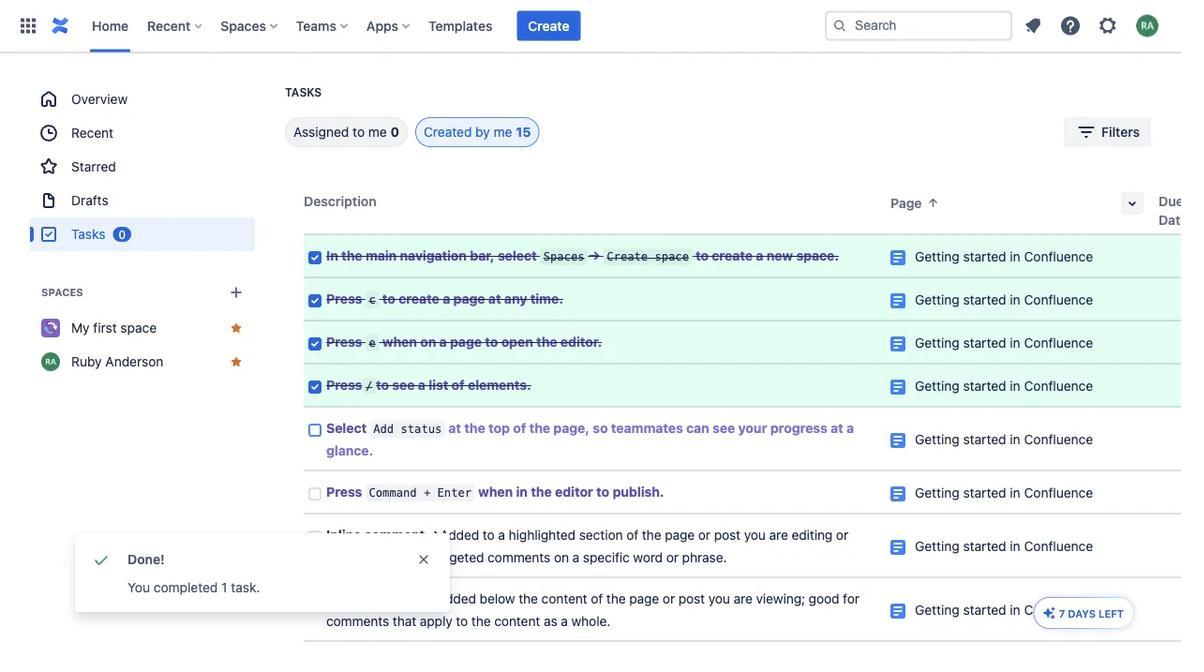 Task type: vqa. For each thing, say whether or not it's contained in the screenshot.
when
yes



Task type: describe. For each thing, give the bounding box(es) containing it.
you
[[128, 580, 150, 596]]

good inside added below the content of the page or post you are viewing; good for comments that apply to the content as a whole.
[[809, 591, 840, 607]]

1 horizontal spatial when
[[479, 485, 513, 500]]

banner containing home
[[0, 0, 1182, 53]]

create a space image
[[225, 281, 248, 304]]

inline comment →
[[326, 528, 440, 543]]

status
[[401, 423, 442, 436]]

to inside added to a highlighted section of the page or post you are editing or viewing; good for targeted comments on a specific word or phrase.
[[483, 528, 495, 543]]

0 inside group
[[119, 228, 126, 241]]

to right /
[[376, 378, 389, 393]]

select
[[498, 248, 537, 264]]

8 confluence from the top
[[1025, 603, 1094, 618]]

add
[[374, 423, 394, 436]]

date
[[1159, 212, 1182, 228]]

or inside added below the content of the page or post you are viewing; good for comments that apply to the content as a whole.
[[663, 591, 675, 607]]

teams button
[[291, 11, 355, 41]]

for inside added to a highlighted section of the page or post you are editing or viewing; good for targeted comments on a specific word or phrase.
[[413, 550, 430, 566]]

description
[[304, 194, 377, 209]]

started for to create a page at any time.
[[964, 292, 1007, 308]]

unstar this space image
[[229, 321, 244, 336]]

due date
[[1159, 194, 1182, 228]]

your profile and preferences image
[[1137, 15, 1159, 37]]

premium icon image
[[1043, 606, 1058, 621]]

in for to create a page at any time.
[[1011, 292, 1021, 308]]

you completed 1 task.
[[128, 580, 260, 596]]

can
[[687, 421, 710, 436]]

started for when on a page to open the editor.
[[964, 335, 1007, 351]]

create link
[[517, 11, 581, 41]]

press / to see a list of elements.
[[326, 378, 532, 393]]

inline
[[326, 528, 361, 543]]

getting started in confluence for when in the editor to publish.
[[916, 485, 1094, 501]]

the right open
[[537, 334, 558, 350]]

getting for to see a list of elements.
[[916, 379, 960, 394]]

apply
[[420, 614, 453, 629]]

assigned to me 0
[[294, 124, 400, 140]]

ruby anderson link
[[30, 345, 255, 379]]

the left editor
[[531, 485, 552, 500]]

page
[[891, 196, 923, 211]]

phrase.
[[683, 550, 727, 566]]

starred
[[71, 159, 116, 174]]

created
[[424, 124, 472, 140]]

8 getting started in confluence from the top
[[916, 603, 1094, 618]]

a inside added below the content of the page or post you are viewing; good for comments that apply to the content as a whole.
[[561, 614, 568, 629]]

of inside added below the content of the page or post you are viewing; good for comments that apply to the content as a whole.
[[591, 591, 603, 607]]

space.
[[797, 248, 839, 264]]

getting started in confluence link for →
[[916, 249, 1094, 265]]

navigation
[[400, 248, 467, 264]]

added for to
[[437, 591, 476, 607]]

to inside tab list
[[353, 124, 365, 140]]

my first space link
[[30, 311, 255, 345]]

a left list
[[418, 378, 426, 393]]

settings icon image
[[1098, 15, 1120, 37]]

new
[[767, 248, 794, 264]]

any
[[505, 291, 528, 307]]

e
[[369, 336, 376, 350]]

select
[[326, 421, 367, 436]]

getting for to create a page at any time.
[[916, 292, 960, 308]]

spaces inside in the main navigation bar, select spaces → create space to create a new space.
[[544, 250, 585, 264]]

0 horizontal spatial on
[[421, 334, 436, 350]]

your
[[739, 421, 768, 436]]

comments inside added to a highlighted section of the page or post you are editing or viewing; good for targeted comments on a specific word or phrase.
[[488, 550, 551, 566]]

a left the highlighted
[[499, 528, 506, 543]]

getting started in confluence for to create a page at any time.
[[916, 292, 1094, 308]]

a inside at the top of the page, so teammates can see your progress at a glance.
[[847, 421, 855, 436]]

create inside in the main navigation bar, select spaces → create space to create a new space.
[[607, 250, 648, 264]]

a left specific
[[573, 550, 580, 566]]

home
[[92, 18, 129, 33]]

unstar this space image
[[229, 355, 244, 370]]

7 started from the top
[[964, 539, 1007, 554]]

page title icon image for to create a page at any time.
[[891, 294, 906, 309]]

comments inside added below the content of the page or post you are viewing; good for comments that apply to the content as a whole.
[[326, 614, 389, 629]]

in for when in the editor to publish.
[[1011, 485, 1021, 501]]

drafts
[[71, 193, 109, 208]]

7 days left
[[1060, 608, 1125, 620]]

getting started in confluence link for at the top of the page, so teammates can see your progress at a glance.
[[916, 432, 1094, 447]]

Search field
[[825, 11, 1013, 41]]

done!
[[128, 552, 165, 568]]

the left page,
[[530, 421, 551, 436]]

0 horizontal spatial see
[[393, 378, 415, 393]]

7 confluence from the top
[[1025, 539, 1094, 554]]

getting for at the top of the page, so teammates can see your progress at a glance.
[[916, 432, 960, 447]]

15
[[516, 124, 531, 140]]

getting started in confluence link for when in the editor to publish.
[[916, 485, 1094, 501]]

in for when on a page to open the editor.
[[1011, 335, 1021, 351]]

first
[[93, 320, 117, 336]]

the right in
[[342, 248, 363, 264]]

started for →
[[964, 249, 1007, 265]]

page title icon image for when on a page to open the editor.
[[891, 337, 906, 352]]

getting started in confluence for to see a list of elements.
[[916, 379, 1094, 394]]

specific
[[583, 550, 630, 566]]

press for on
[[326, 334, 362, 350]]

1 horizontal spatial create
[[712, 248, 753, 264]]

7 page title icon image from the top
[[891, 540, 906, 555]]

or up phrase.
[[699, 528, 711, 543]]

in for at the top of the page, so teammates can see your progress at a glance.
[[1011, 432, 1021, 447]]

word
[[634, 550, 663, 566]]

apps
[[367, 18, 399, 33]]

a down press c to create a page at any time.
[[440, 334, 447, 350]]

added below the content of the page or post you are viewing; good for comments that apply to the content as a whole.
[[326, 591, 864, 629]]

assigned
[[294, 124, 349, 140]]

so
[[593, 421, 608, 436]]

editing
[[792, 528, 833, 543]]

templates link
[[423, 11, 498, 41]]

in for →
[[1011, 249, 1021, 265]]

7 getting started in confluence link from the top
[[916, 539, 1094, 554]]

to left new
[[696, 248, 709, 264]]

ruby anderson
[[71, 354, 164, 370]]

editor.
[[561, 334, 602, 350]]

teammates
[[612, 421, 684, 436]]

of inside at the top of the page, so teammates can see your progress at a glance.
[[513, 421, 527, 436]]

8 started from the top
[[964, 603, 1007, 618]]

+
[[424, 486, 431, 500]]

getting started in confluence for at the top of the page, so teammates can see your progress at a glance.
[[916, 432, 1094, 447]]

drafts link
[[30, 184, 255, 218]]

page title icon image for to see a list of elements.
[[891, 380, 906, 395]]

see inside at the top of the page, so teammates can see your progress at a glance.
[[713, 421, 736, 436]]

teams
[[296, 18, 337, 33]]

ruby
[[71, 354, 102, 370]]

the right below
[[519, 591, 538, 607]]

command
[[369, 486, 417, 500]]

8 page title icon image from the top
[[891, 604, 906, 619]]

publish.
[[613, 485, 665, 500]]

8 getting from the top
[[916, 603, 960, 618]]

getting started in confluence link for when on a page to open the editor.
[[916, 335, 1094, 351]]

recent inside group
[[71, 125, 114, 141]]

list
[[429, 378, 449, 393]]

you inside added to a highlighted section of the page or post you are editing or viewing; good for targeted comments on a specific word or phrase.
[[745, 528, 766, 543]]

spaces button
[[215, 11, 285, 41]]

the left top
[[465, 421, 486, 436]]

1 horizontal spatial at
[[489, 291, 501, 307]]

created by me 15
[[424, 124, 531, 140]]

are inside added below the content of the page or post you are viewing; good for comments that apply to the content as a whole.
[[734, 591, 753, 607]]

page,
[[554, 421, 590, 436]]

7 days left button
[[1035, 598, 1134, 629]]

tasks inside group
[[71, 227, 105, 242]]

the inside added to a highlighted section of the page or post you are editing or viewing; good for targeted comments on a specific word or phrase.
[[642, 528, 662, 543]]

glance.
[[326, 443, 374, 459]]

c
[[369, 293, 376, 307]]

a down navigation
[[443, 291, 451, 307]]

post inside added below the content of the page or post you are viewing; good for comments that apply to the content as a whole.
[[679, 591, 705, 607]]

added to a highlighted section of the page or post you are editing or viewing; good for targeted comments on a specific word or phrase.
[[326, 528, 853, 566]]



Task type: locate. For each thing, give the bounding box(es) containing it.
create inside create link
[[528, 18, 570, 33]]

6 confluence from the top
[[1025, 485, 1094, 501]]

4 started from the top
[[964, 379, 1007, 394]]

page up press e when on a page to open the editor.
[[454, 291, 485, 307]]

1 horizontal spatial on
[[554, 550, 569, 566]]

of right top
[[513, 421, 527, 436]]

to right the c
[[383, 291, 396, 307]]

page inside added to a highlighted section of the page or post you are editing or viewing; good for targeted comments on a specific word or phrase.
[[665, 528, 695, 543]]

getting started in confluence for when on a page to open the editor.
[[916, 335, 1094, 351]]

on
[[421, 334, 436, 350], [554, 550, 569, 566]]

7 getting from the top
[[916, 539, 960, 554]]

that
[[393, 614, 417, 629]]

post up phrase.
[[715, 528, 741, 543]]

select add status
[[326, 421, 442, 436]]

create
[[712, 248, 753, 264], [399, 291, 440, 307]]

2 horizontal spatial spaces
[[544, 250, 585, 264]]

to right assigned
[[353, 124, 365, 140]]

3 getting started in confluence from the top
[[916, 335, 1094, 351]]

of inside added to a highlighted section of the page or post you are editing or viewing; good for targeted comments on a specific word or phrase.
[[627, 528, 639, 543]]

my
[[71, 320, 90, 336]]

getting for when on a page to open the editor.
[[916, 335, 960, 351]]

confluence for →
[[1025, 249, 1094, 265]]

help icon image
[[1060, 15, 1083, 37]]

in for to see a list of elements.
[[1011, 379, 1021, 394]]

confluence for at the top of the page, so teammates can see your progress at a glance.
[[1025, 432, 1094, 447]]

0 horizontal spatial 0
[[119, 228, 126, 241]]

4 getting started in confluence from the top
[[916, 379, 1094, 394]]

good down the editing
[[809, 591, 840, 607]]

→ right select
[[588, 248, 601, 264]]

0 horizontal spatial spaces
[[41, 287, 83, 299]]

1 vertical spatial viewing;
[[757, 591, 806, 607]]

1 vertical spatial you
[[709, 591, 731, 607]]

→ up dismiss image
[[428, 528, 440, 543]]

4 press from the top
[[326, 485, 362, 500]]

viewing; down the editing
[[757, 591, 806, 607]]

page inside added below the content of the page or post you are viewing; good for comments that apply to the content as a whole.
[[630, 591, 660, 607]]

page down word
[[630, 591, 660, 607]]

targeted
[[433, 550, 484, 566]]

to up targeted
[[483, 528, 495, 543]]

page down press c to create a page at any time.
[[450, 334, 482, 350]]

notification icon image
[[1022, 15, 1045, 37]]

recent inside dropdown button
[[147, 18, 191, 33]]

1 vertical spatial content
[[495, 614, 541, 629]]

at the top of the page, so teammates can see your progress at a glance.
[[326, 421, 858, 459]]

added inside added to a highlighted section of the page or post you are editing or viewing; good for targeted comments on a specific word or phrase.
[[440, 528, 480, 543]]

1 horizontal spatial create
[[607, 250, 648, 264]]

1 press from the top
[[326, 291, 362, 307]]

confluence image
[[49, 15, 71, 37], [49, 15, 71, 37]]

getting
[[916, 249, 960, 265], [916, 292, 960, 308], [916, 335, 960, 351], [916, 379, 960, 394], [916, 432, 960, 447], [916, 485, 960, 501], [916, 539, 960, 554], [916, 603, 960, 618]]

spaces
[[221, 18, 266, 33], [544, 250, 585, 264], [41, 287, 83, 299]]

1 vertical spatial post
[[679, 591, 705, 607]]

added
[[440, 528, 480, 543], [437, 591, 476, 607]]

1 vertical spatial when
[[479, 485, 513, 500]]

1 horizontal spatial content
[[542, 591, 588, 607]]

see
[[393, 378, 415, 393], [713, 421, 736, 436]]

0 horizontal spatial comments
[[326, 614, 389, 629]]

getting started in confluence
[[916, 249, 1094, 265], [916, 292, 1094, 308], [916, 335, 1094, 351], [916, 379, 1094, 394], [916, 432, 1094, 447], [916, 485, 1094, 501], [916, 539, 1094, 554], [916, 603, 1094, 618]]

of up whole.
[[591, 591, 603, 607]]

0 horizontal spatial at
[[449, 421, 461, 436]]

post inside added to a highlighted section of the page or post you are editing or viewing; good for targeted comments on a specific word or phrase.
[[715, 528, 741, 543]]

getting started in confluence for →
[[916, 249, 1094, 265]]

create left new
[[712, 248, 753, 264]]

added for targeted
[[440, 528, 480, 543]]

comments left that
[[326, 614, 389, 629]]

by
[[476, 124, 490, 140]]

recent right home
[[147, 18, 191, 33]]

dismiss image
[[417, 553, 432, 568]]

to inside added below the content of the page or post you are viewing; good for comments that apply to the content as a whole.
[[456, 614, 468, 629]]

press down glance.
[[326, 485, 362, 500]]

1 confluence from the top
[[1025, 249, 1094, 265]]

6 getting started in confluence link from the top
[[916, 485, 1094, 501]]

added up apply at the bottom of the page
[[437, 591, 476, 607]]

added inside added below the content of the page or post you are viewing; good for comments that apply to the content as a whole.
[[437, 591, 476, 607]]

me right by
[[494, 124, 513, 140]]

me for to
[[369, 124, 387, 140]]

page title icon image
[[891, 250, 906, 265], [891, 294, 906, 309], [891, 337, 906, 352], [891, 380, 906, 395], [891, 433, 906, 448], [891, 487, 906, 502], [891, 540, 906, 555], [891, 604, 906, 619]]

bar,
[[470, 248, 495, 264]]

create down navigation
[[399, 291, 440, 307]]

content up as
[[542, 591, 588, 607]]

6 page title icon image from the top
[[891, 487, 906, 502]]

you
[[745, 528, 766, 543], [709, 591, 731, 607]]

1 horizontal spatial space
[[655, 250, 689, 264]]

0 vertical spatial spaces
[[221, 18, 266, 33]]

1 horizontal spatial viewing;
[[757, 591, 806, 607]]

2 confluence from the top
[[1025, 292, 1094, 308]]

progress
[[771, 421, 828, 436]]

0 horizontal spatial for
[[413, 550, 430, 566]]

or down word
[[663, 591, 675, 607]]

section
[[579, 528, 623, 543]]

3 page title icon image from the top
[[891, 337, 906, 352]]

0 vertical spatial comments
[[488, 550, 551, 566]]

tasks
[[285, 86, 322, 99], [71, 227, 105, 242]]

5 confluence from the top
[[1025, 432, 1094, 447]]

the
[[342, 248, 363, 264], [537, 334, 558, 350], [465, 421, 486, 436], [530, 421, 551, 436], [531, 485, 552, 500], [642, 528, 662, 543], [519, 591, 538, 607], [607, 591, 626, 607], [472, 614, 491, 629]]

1 vertical spatial →
[[428, 528, 440, 543]]

good down comment
[[379, 550, 410, 566]]

top
[[489, 421, 510, 436]]

0 vertical spatial viewing;
[[326, 550, 376, 566]]

at right progress
[[831, 421, 844, 436]]

spaces right recent dropdown button
[[221, 18, 266, 33]]

spaces up 'time.'
[[544, 250, 585, 264]]

press left "e"
[[326, 334, 362, 350]]

you left the editing
[[745, 528, 766, 543]]

0 vertical spatial good
[[379, 550, 410, 566]]

1 horizontal spatial recent
[[147, 18, 191, 33]]

page
[[454, 291, 485, 307], [450, 334, 482, 350], [665, 528, 695, 543], [630, 591, 660, 607]]

0 vertical spatial create
[[712, 248, 753, 264]]

0 vertical spatial when
[[383, 334, 417, 350]]

apps button
[[361, 11, 417, 41]]

a left new
[[756, 248, 764, 264]]

1 vertical spatial added
[[437, 591, 476, 607]]

spaces up my on the left of the page
[[41, 287, 83, 299]]

editor
[[555, 485, 594, 500]]

global element
[[11, 0, 822, 52]]

1 getting started in confluence from the top
[[916, 249, 1094, 265]]

elements.
[[468, 378, 532, 393]]

below
[[480, 591, 515, 607]]

viewing; inside added to a highlighted section of the page or post you are editing or viewing; good for targeted comments on a specific word or phrase.
[[326, 550, 376, 566]]

0 horizontal spatial are
[[734, 591, 753, 607]]

2 getting started in confluence link from the top
[[916, 292, 1094, 308]]

7
[[1060, 608, 1066, 620]]

2 started from the top
[[964, 292, 1007, 308]]

recent button
[[142, 11, 209, 41]]

2 horizontal spatial at
[[831, 421, 844, 436]]

1 getting from the top
[[916, 249, 960, 265]]

see right /
[[393, 378, 415, 393]]

press for enter
[[326, 485, 362, 500]]

0 vertical spatial tasks
[[285, 86, 322, 99]]

group containing overview
[[30, 83, 255, 251]]

1 horizontal spatial for
[[843, 591, 860, 607]]

a
[[756, 248, 764, 264], [443, 291, 451, 307], [440, 334, 447, 350], [418, 378, 426, 393], [847, 421, 855, 436], [499, 528, 506, 543], [573, 550, 580, 566], [561, 614, 568, 629]]

main
[[366, 248, 397, 264]]

getting for →
[[916, 249, 960, 265]]

page title icon image for when in the editor to publish.
[[891, 487, 906, 502]]

comment
[[365, 528, 425, 543]]

recent up starred
[[71, 125, 114, 141]]

0 vertical spatial for
[[413, 550, 430, 566]]

5 page title icon image from the top
[[891, 433, 906, 448]]

task.
[[231, 580, 260, 596]]

3 started from the top
[[964, 335, 1007, 351]]

6 getting from the top
[[916, 485, 960, 501]]

spaces inside popup button
[[221, 18, 266, 33]]

1 horizontal spatial tasks
[[285, 86, 322, 99]]

0 vertical spatial 0
[[391, 124, 400, 140]]

1 vertical spatial for
[[843, 591, 860, 607]]

1 page title icon image from the top
[[891, 250, 906, 265]]

1 vertical spatial good
[[809, 591, 840, 607]]

1 vertical spatial recent
[[71, 125, 114, 141]]

content
[[542, 591, 588, 607], [495, 614, 541, 629]]

0 vertical spatial post
[[715, 528, 741, 543]]

post
[[715, 528, 741, 543], [679, 591, 705, 607]]

0 horizontal spatial create
[[528, 18, 570, 33]]

confluence for to see a list of elements.
[[1025, 379, 1094, 394]]

1 vertical spatial are
[[734, 591, 753, 607]]

2 getting started in confluence from the top
[[916, 292, 1094, 308]]

5 getting started in confluence link from the top
[[916, 432, 1094, 447]]

me for by
[[494, 124, 513, 140]]

1 horizontal spatial spaces
[[221, 18, 266, 33]]

days
[[1069, 608, 1097, 620]]

1 started from the top
[[964, 249, 1007, 265]]

1 horizontal spatial good
[[809, 591, 840, 607]]

0 down drafts link
[[119, 228, 126, 241]]

templates
[[429, 18, 493, 33]]

for inside added below the content of the page or post you are viewing; good for comments that apply to the content as a whole.
[[843, 591, 860, 607]]

to right editor
[[597, 485, 610, 500]]

on up 'press / to see a list of elements.'
[[421, 334, 436, 350]]

enter
[[438, 486, 472, 500]]

you down phrase.
[[709, 591, 731, 607]]

0 inside tab list
[[391, 124, 400, 140]]

of
[[452, 378, 465, 393], [513, 421, 527, 436], [627, 528, 639, 543], [591, 591, 603, 607]]

page title icon image for at the top of the page, so teammates can see your progress at a glance.
[[891, 433, 906, 448]]

2 getting from the top
[[916, 292, 960, 308]]

0 vertical spatial on
[[421, 334, 436, 350]]

6 getting started in confluence from the top
[[916, 485, 1094, 501]]

completed
[[154, 580, 218, 596]]

3 getting started in confluence link from the top
[[916, 335, 1094, 351]]

search image
[[833, 18, 848, 33]]

me
[[369, 124, 387, 140], [494, 124, 513, 140]]

the up word
[[642, 528, 662, 543]]

2 vertical spatial spaces
[[41, 287, 83, 299]]

1 horizontal spatial 0
[[391, 124, 400, 140]]

1 horizontal spatial comments
[[488, 550, 551, 566]]

7 getting started in confluence from the top
[[916, 539, 1094, 554]]

0 horizontal spatial me
[[369, 124, 387, 140]]

space inside in the main navigation bar, select spaces → create space to create a new space.
[[655, 250, 689, 264]]

0 vertical spatial see
[[393, 378, 415, 393]]

success image
[[90, 549, 113, 571]]

confluence for when in the editor to publish.
[[1025, 485, 1094, 501]]

1 vertical spatial see
[[713, 421, 736, 436]]

me right assigned
[[369, 124, 387, 140]]

left
[[1099, 608, 1125, 620]]

tab list
[[263, 117, 540, 147]]

due
[[1159, 194, 1182, 209]]

0 vertical spatial are
[[770, 528, 789, 543]]

the down below
[[472, 614, 491, 629]]

→
[[588, 248, 601, 264], [428, 528, 440, 543]]

recent link
[[30, 116, 255, 150]]

starred link
[[30, 150, 255, 184]]

to right apply at the bottom of the page
[[456, 614, 468, 629]]

filters button
[[1065, 117, 1152, 147]]

1 horizontal spatial →
[[588, 248, 601, 264]]

in
[[326, 248, 338, 264]]

0 vertical spatial content
[[542, 591, 588, 607]]

confluence for when on a page to open the editor.
[[1025, 335, 1094, 351]]

when right "e"
[[383, 334, 417, 350]]

1 horizontal spatial me
[[494, 124, 513, 140]]

1 horizontal spatial you
[[745, 528, 766, 543]]

of right list
[[452, 378, 465, 393]]

press left /
[[326, 378, 362, 393]]

on down the highlighted
[[554, 550, 569, 566]]

0 vertical spatial space
[[655, 250, 689, 264]]

of up word
[[627, 528, 639, 543]]

0 horizontal spatial recent
[[71, 125, 114, 141]]

1 vertical spatial create
[[399, 291, 440, 307]]

press for create
[[326, 291, 362, 307]]

anderson
[[105, 354, 164, 370]]

on inside added to a highlighted section of the page or post you are editing or viewing; good for targeted comments on a specific word or phrase.
[[554, 550, 569, 566]]

in the main navigation bar, select spaces → create space to create a new space.
[[326, 248, 839, 264]]

0 horizontal spatial post
[[679, 591, 705, 607]]

at left 'any'
[[489, 291, 501, 307]]

1 vertical spatial tasks
[[71, 227, 105, 242]]

1 vertical spatial create
[[607, 250, 648, 264]]

create
[[528, 18, 570, 33], [607, 250, 648, 264]]

1 getting started in confluence link from the top
[[916, 249, 1094, 265]]

are
[[770, 528, 789, 543], [734, 591, 753, 607]]

0 left created
[[391, 124, 400, 140]]

when right enter
[[479, 485, 513, 500]]

1 horizontal spatial post
[[715, 528, 741, 543]]

0 horizontal spatial create
[[399, 291, 440, 307]]

at
[[489, 291, 501, 307], [449, 421, 461, 436], [831, 421, 844, 436]]

1
[[222, 580, 228, 596]]

my first space
[[71, 320, 157, 336]]

0 horizontal spatial tasks
[[71, 227, 105, 242]]

2 press from the top
[[326, 334, 362, 350]]

3 confluence from the top
[[1025, 335, 1094, 351]]

0 horizontal spatial when
[[383, 334, 417, 350]]

are inside added to a highlighted section of the page or post you are editing or viewing; good for targeted comments on a specific word or phrase.
[[770, 528, 789, 543]]

banner
[[0, 0, 1182, 53]]

good inside added to a highlighted section of the page or post you are editing or viewing; good for targeted comments on a specific word or phrase.
[[379, 550, 410, 566]]

started for at the top of the page, so teammates can see your progress at a glance.
[[964, 432, 1007, 447]]

a right as
[[561, 614, 568, 629]]

started for to see a list of elements.
[[964, 379, 1007, 394]]

tasks down drafts
[[71, 227, 105, 242]]

0 horizontal spatial space
[[120, 320, 157, 336]]

8 getting started in confluence link from the top
[[916, 603, 1094, 618]]

page up phrase.
[[665, 528, 695, 543]]

whole.
[[572, 614, 611, 629]]

press left the c
[[326, 291, 362, 307]]

0 horizontal spatial good
[[379, 550, 410, 566]]

a right progress
[[847, 421, 855, 436]]

0 vertical spatial recent
[[147, 18, 191, 33]]

/
[[366, 379, 373, 393]]

page title icon image for →
[[891, 250, 906, 265]]

2 page title icon image from the top
[[891, 294, 906, 309]]

or right word
[[667, 550, 679, 566]]

press command + enter when in the editor to publish.
[[326, 485, 665, 500]]

4 getting started in confluence link from the top
[[916, 379, 1094, 394]]

press c to create a page at any time.
[[326, 291, 564, 307]]

getting started in confluence link for to create a page at any time.
[[916, 292, 1094, 308]]

1 vertical spatial 0
[[119, 228, 126, 241]]

1 vertical spatial comments
[[326, 614, 389, 629]]

tasks up assigned
[[285, 86, 322, 99]]

0 horizontal spatial you
[[709, 591, 731, 607]]

viewing; inside added below the content of the page or post you are viewing; good for comments that apply to the content as a whole.
[[757, 591, 806, 607]]

0 horizontal spatial viewing;
[[326, 550, 376, 566]]

0 vertical spatial create
[[528, 18, 570, 33]]

to
[[353, 124, 365, 140], [696, 248, 709, 264], [383, 291, 396, 307], [485, 334, 498, 350], [376, 378, 389, 393], [597, 485, 610, 500], [483, 528, 495, 543], [456, 614, 468, 629]]

or right the editing
[[837, 528, 849, 543]]

in
[[1011, 249, 1021, 265], [1011, 292, 1021, 308], [1011, 335, 1021, 351], [1011, 379, 1021, 394], [1011, 432, 1021, 447], [516, 485, 528, 500], [1011, 485, 1021, 501], [1011, 539, 1021, 554], [1011, 603, 1021, 618]]

3 press from the top
[[326, 378, 362, 393]]

4 getting from the top
[[916, 379, 960, 394]]

added up targeted
[[440, 528, 480, 543]]

appswitcher icon image
[[17, 15, 39, 37]]

started for when in the editor to publish.
[[964, 485, 1007, 501]]

1 me from the left
[[369, 124, 387, 140]]

comments down the highlighted
[[488, 550, 551, 566]]

0 vertical spatial →
[[588, 248, 601, 264]]

6 started from the top
[[964, 485, 1007, 501]]

ascending sorting icon page image
[[926, 196, 941, 211]]

confluence for to create a page at any time.
[[1025, 292, 1094, 308]]

press e when on a page to open the editor.
[[326, 334, 602, 350]]

post down phrase.
[[679, 591, 705, 607]]

1 vertical spatial spaces
[[544, 250, 585, 264]]

content down below
[[495, 614, 541, 629]]

the up whole.
[[607, 591, 626, 607]]

2 me from the left
[[494, 124, 513, 140]]

0 horizontal spatial →
[[428, 528, 440, 543]]

3 getting from the top
[[916, 335, 960, 351]]

press for see
[[326, 378, 362, 393]]

open
[[502, 334, 534, 350]]

1 horizontal spatial see
[[713, 421, 736, 436]]

viewing; down 'inline'
[[326, 550, 376, 566]]

1 vertical spatial on
[[554, 550, 569, 566]]

0 vertical spatial you
[[745, 528, 766, 543]]

getting for when in the editor to publish.
[[916, 485, 960, 501]]

you inside added below the content of the page or post you are viewing; good for comments that apply to the content as a whole.
[[709, 591, 731, 607]]

0 horizontal spatial content
[[495, 614, 541, 629]]

to left open
[[485, 334, 498, 350]]

5 started from the top
[[964, 432, 1007, 447]]

time.
[[531, 291, 564, 307]]

1 horizontal spatial are
[[770, 528, 789, 543]]

4 page title icon image from the top
[[891, 380, 906, 395]]

overview
[[71, 91, 128, 107]]

getting started in confluence link for to see a list of elements.
[[916, 379, 1094, 394]]

1 vertical spatial space
[[120, 320, 157, 336]]

group
[[30, 83, 255, 251]]

overview link
[[30, 83, 255, 116]]

getting started in confluence link
[[916, 249, 1094, 265], [916, 292, 1094, 308], [916, 335, 1094, 351], [916, 379, 1094, 394], [916, 432, 1094, 447], [916, 485, 1094, 501], [916, 539, 1094, 554], [916, 603, 1094, 618]]

filters
[[1102, 124, 1141, 140]]

5 getting from the top
[[916, 432, 960, 447]]

4 confluence from the top
[[1025, 379, 1094, 394]]

at right 'status'
[[449, 421, 461, 436]]

see right can
[[713, 421, 736, 436]]

home link
[[86, 11, 134, 41]]

tab list containing assigned to me
[[263, 117, 540, 147]]

as
[[544, 614, 558, 629]]

0 vertical spatial added
[[440, 528, 480, 543]]

5 getting started in confluence from the top
[[916, 432, 1094, 447]]

recent
[[147, 18, 191, 33], [71, 125, 114, 141]]



